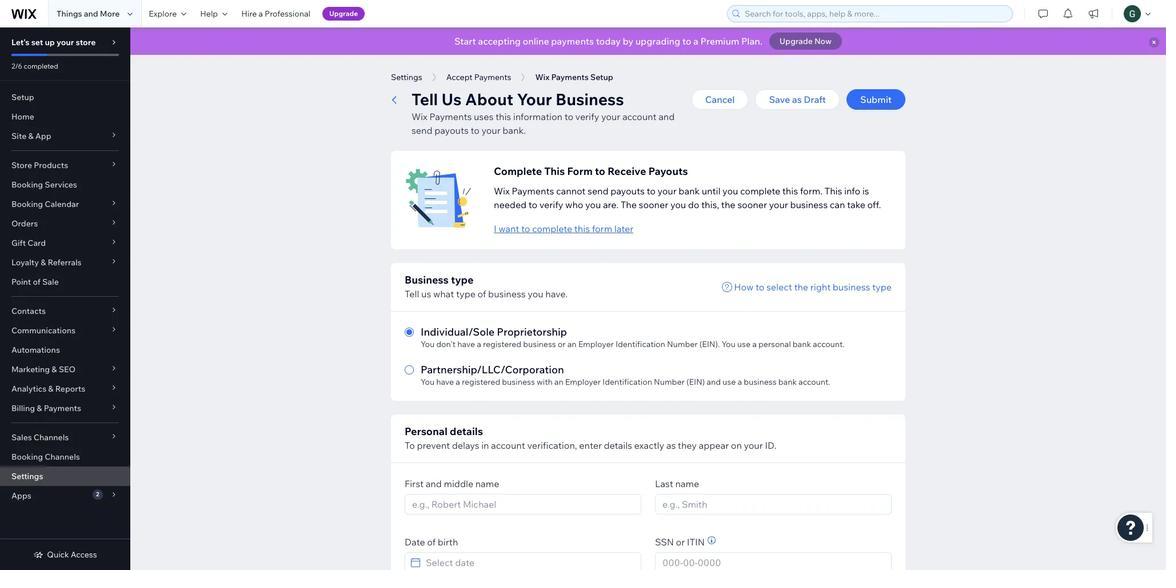 Task type: locate. For each thing, give the bounding box(es) containing it.
1 horizontal spatial or
[[676, 536, 685, 548]]

wix inside wix payments cannot send payouts to your bank until you complete this form. this info is needed to verify who you are. the sooner you do this, the sooner your business can take off.
[[494, 185, 510, 197]]

0 vertical spatial the
[[721, 199, 736, 210]]

you inside partnership/llc/corporation you have a registered business with an employer identification number (ein) and use a business bank account.
[[421, 377, 435, 387]]

send up are.
[[588, 185, 609, 197]]

0 vertical spatial account
[[623, 111, 657, 122]]

to right form
[[595, 165, 605, 178]]

bank inside wix payments cannot send payouts to your bank until you complete this form. this info is needed to verify who you are. the sooner you do this, the sooner your business can take off.
[[679, 185, 700, 197]]

1 vertical spatial business
[[405, 273, 449, 286]]

0 vertical spatial complete
[[740, 185, 781, 197]]

0 vertical spatial or
[[558, 339, 566, 349]]

0 vertical spatial an
[[568, 339, 577, 349]]

setup down today
[[591, 72, 613, 82]]

0 vertical spatial setup
[[591, 72, 613, 82]]

0 horizontal spatial payouts
[[435, 125, 469, 136]]

0 vertical spatial account.
[[813, 339, 845, 349]]

0 vertical spatial use
[[737, 339, 751, 349]]

business down proprietorship
[[523, 339, 556, 349]]

date
[[405, 536, 425, 548]]

a right hire
[[259, 9, 263, 19]]

verify
[[576, 111, 599, 122], [540, 199, 563, 210]]

1 horizontal spatial sooner
[[738, 199, 767, 210]]

option group
[[405, 325, 892, 387]]

upgrade inside "button"
[[329, 9, 358, 18]]

hire
[[241, 9, 257, 19]]

upgrade inside button
[[780, 36, 813, 46]]

0 vertical spatial tell
[[412, 89, 438, 109]]

wix up needed
[[494, 185, 510, 197]]

settings
[[391, 72, 422, 82], [11, 471, 43, 481]]

0 vertical spatial this
[[544, 165, 565, 178]]

billing
[[11, 403, 35, 413]]

payouts up the
[[611, 185, 645, 197]]

business
[[790, 199, 828, 210], [833, 281, 870, 293], [488, 288, 526, 300], [523, 339, 556, 349], [502, 377, 535, 387], [744, 377, 777, 387]]

account right the in
[[491, 440, 525, 451]]

0 horizontal spatial have
[[436, 377, 454, 387]]

setup inside setup link
[[11, 92, 34, 102]]

wix inside "wix payments setup" button
[[535, 72, 550, 82]]

automations
[[11, 345, 60, 355]]

setup inside "wix payments setup" button
[[591, 72, 613, 82]]

form
[[567, 165, 593, 178]]

1 horizontal spatial as
[[792, 94, 802, 105]]

start accepting online payments today by upgrading to a premium plan. alert
[[130, 27, 1166, 55]]

orders
[[11, 218, 38, 229]]

1 booking from the top
[[11, 180, 43, 190]]

1 vertical spatial payouts
[[611, 185, 645, 197]]

bank.
[[503, 125, 526, 136]]

have inside individual/sole proprietorship you don't have a registered business or an employer identification number (ein). you use a personal bank account.
[[457, 339, 475, 349]]

1 horizontal spatial payouts
[[611, 185, 645, 197]]

personal details to prevent delays in account verification, enter details exactly as they appear on your id.
[[405, 425, 777, 451]]

0 horizontal spatial of
[[33, 277, 41, 287]]

business up us
[[405, 273, 449, 286]]

& right "billing"
[[37, 403, 42, 413]]

cancel button
[[692, 89, 749, 110]]

1 horizontal spatial business
[[556, 89, 624, 109]]

business inside wix payments cannot send payouts to your bank until you complete this form. this info is needed to verify who you are. the sooner you do this, the sooner your business can take off.
[[790, 199, 828, 210]]

send inside the tell us about your business wix payments uses this information to verify your account and send payouts to your bank.
[[412, 125, 433, 136]]

employer up partnership/llc/corporation you have a registered business with an employer identification number (ein) and use a business bank account.
[[578, 339, 614, 349]]

& inside popup button
[[28, 131, 34, 141]]

2 horizontal spatial of
[[478, 288, 486, 300]]

quick
[[47, 549, 69, 560]]

to
[[405, 440, 415, 451]]

account.
[[813, 339, 845, 349], [799, 377, 831, 387]]

and up payouts
[[659, 111, 675, 122]]

details up delays
[[450, 425, 483, 438]]

as inside the personal details to prevent delays in account verification, enter details exactly as they appear on your id.
[[666, 440, 676, 451]]

sooner
[[639, 199, 669, 210], [738, 199, 767, 210]]

booking up orders
[[11, 199, 43, 209]]

Search for tools, apps, help & more... field
[[742, 6, 1009, 22]]

enter
[[579, 440, 602, 451]]

1 vertical spatial this
[[783, 185, 798, 197]]

as right save
[[792, 94, 802, 105]]

1 vertical spatial wix
[[412, 111, 428, 122]]

0 vertical spatial bank
[[679, 185, 700, 197]]

accepting
[[478, 35, 521, 47]]

store
[[11, 160, 32, 170]]

type inside button
[[872, 281, 892, 293]]

1 vertical spatial account
[[491, 440, 525, 451]]

1 horizontal spatial use
[[737, 339, 751, 349]]

1 vertical spatial have
[[436, 377, 454, 387]]

3 booking from the top
[[11, 452, 43, 462]]

2 vertical spatial this
[[574, 223, 590, 234]]

the inside button
[[794, 281, 808, 293]]

1 horizontal spatial have
[[457, 339, 475, 349]]

cancel
[[705, 94, 735, 105]]

0 horizontal spatial upgrade
[[329, 9, 358, 18]]

as inside button
[[792, 94, 802, 105]]

1 horizontal spatial wix
[[494, 185, 510, 197]]

info
[[844, 185, 861, 197]]

type
[[451, 273, 474, 286], [872, 281, 892, 293], [456, 288, 476, 300]]

number left (ein)
[[654, 377, 685, 387]]

date of birth
[[405, 536, 458, 548]]

& inside 'dropdown button'
[[41, 257, 46, 268]]

of inside sidebar element
[[33, 277, 41, 287]]

payments down "analytics & reports" dropdown button
[[44, 403, 81, 413]]

payouts down us
[[435, 125, 469, 136]]

accept payments
[[446, 72, 511, 82]]

wix payments cannot send payouts to your bank until you complete this form. this info is needed to verify who you are. the sooner you do this, the sooner your business can take off.
[[494, 185, 881, 210]]

1 vertical spatial upgrade
[[780, 36, 813, 46]]

settings left accept
[[391, 72, 422, 82]]

0 vertical spatial verify
[[576, 111, 599, 122]]

1 vertical spatial bank
[[793, 339, 811, 349]]

0 vertical spatial employer
[[578, 339, 614, 349]]

& inside popup button
[[37, 403, 42, 413]]

loyalty & referrals
[[11, 257, 82, 268]]

1 vertical spatial complete
[[532, 223, 572, 234]]

bank down "personal"
[[779, 377, 797, 387]]

identification down individual/sole proprietorship you don't have a registered business or an employer identification number (ein). you use a personal bank account. in the bottom of the page
[[603, 377, 652, 387]]

settings inside sidebar element
[[11, 471, 43, 481]]

bank up 'do'
[[679, 185, 700, 197]]

& right loyalty at top left
[[41, 257, 46, 268]]

complete inside 'button'
[[532, 223, 572, 234]]

0 horizontal spatial wix
[[412, 111, 428, 122]]

a down 'individual/sole'
[[477, 339, 481, 349]]

payments inside wix payments cannot send payouts to your bank until you complete this form. this info is needed to verify who you are. the sooner you do this, the sooner your business can take off.
[[512, 185, 554, 197]]

1 vertical spatial settings
[[11, 471, 43, 481]]

contacts
[[11, 306, 46, 316]]

account inside the personal details to prevent delays in account verification, enter details exactly as they appear on your id.
[[491, 440, 525, 451]]

hire a professional
[[241, 9, 310, 19]]

home
[[11, 111, 34, 122]]

payouts inside the tell us about your business wix payments uses this information to verify your account and send payouts to your bank.
[[435, 125, 469, 136]]

registered down partnership/llc/corporation
[[462, 377, 500, 387]]

payments for wix payments cannot send payouts to your bank until you complete this form. this info is needed to verify who you are. the sooner you do this, the sooner your business can take off.
[[512, 185, 554, 197]]

1 name from the left
[[476, 478, 499, 489]]

payments down complete
[[512, 185, 554, 197]]

1 horizontal spatial the
[[794, 281, 808, 293]]

0 horizontal spatial name
[[476, 478, 499, 489]]

business right right
[[833, 281, 870, 293]]

1 horizontal spatial setup
[[591, 72, 613, 82]]

to right how
[[756, 281, 765, 293]]

2 horizontal spatial this
[[783, 185, 798, 197]]

registered inside individual/sole proprietorship you don't have a registered business or an employer identification number (ein). you use a personal bank account.
[[483, 339, 521, 349]]

verify down "wix payments setup" button
[[576, 111, 599, 122]]

1 vertical spatial account.
[[799, 377, 831, 387]]

0 vertical spatial settings
[[391, 72, 422, 82]]

channels up settings link
[[45, 452, 80, 462]]

of left sale
[[33, 277, 41, 287]]

payments up about
[[474, 72, 511, 82]]

you
[[421, 339, 435, 349], [722, 339, 736, 349], [421, 377, 435, 387]]

0 vertical spatial booking
[[11, 180, 43, 190]]

settings inside "button"
[[391, 72, 422, 82]]

a right (ein)
[[738, 377, 742, 387]]

use right (ein)
[[723, 377, 736, 387]]

later
[[614, 223, 634, 234]]

1 vertical spatial send
[[588, 185, 609, 197]]

0 horizontal spatial setup
[[11, 92, 34, 102]]

0 vertical spatial payouts
[[435, 125, 469, 136]]

let's
[[11, 37, 29, 47]]

1 horizontal spatial name
[[675, 478, 699, 489]]

0 horizontal spatial complete
[[532, 223, 572, 234]]

business left with
[[502, 377, 535, 387]]

& left the seo
[[52, 364, 57, 374]]

marketing & seo button
[[0, 360, 130, 379]]

1 vertical spatial employer
[[565, 377, 601, 387]]

1 horizontal spatial account
[[623, 111, 657, 122]]

apps
[[11, 491, 31, 501]]

to down payouts
[[647, 185, 656, 197]]

2 vertical spatial wix
[[494, 185, 510, 197]]

1 horizontal spatial of
[[427, 536, 436, 548]]

sooner right this,
[[738, 199, 767, 210]]

seo
[[59, 364, 76, 374]]

employer right with
[[565, 377, 601, 387]]

2 sooner from the left
[[738, 199, 767, 210]]

on
[[731, 440, 742, 451]]

0 horizontal spatial the
[[721, 199, 736, 210]]

1 vertical spatial details
[[604, 440, 632, 451]]

& left reports
[[48, 384, 53, 394]]

complete this form to receive payouts
[[494, 165, 688, 178]]

1 horizontal spatial this
[[825, 185, 842, 197]]

personal
[[405, 425, 448, 438]]

0 horizontal spatial sooner
[[639, 199, 669, 210]]

the right this,
[[721, 199, 736, 210]]

complete right until
[[740, 185, 781, 197]]

the
[[621, 199, 637, 210]]

payments
[[551, 35, 594, 47]]

this left form.
[[783, 185, 798, 197]]

wix
[[535, 72, 550, 82], [412, 111, 428, 122], [494, 185, 510, 197]]

1 vertical spatial verify
[[540, 199, 563, 210]]

marketing
[[11, 364, 50, 374]]

have down 'individual/sole'
[[457, 339, 475, 349]]

and right (ein)
[[707, 377, 721, 387]]

use
[[737, 339, 751, 349], [723, 377, 736, 387]]

submit
[[860, 94, 892, 105]]

1 horizontal spatial verify
[[576, 111, 599, 122]]

your inside the personal details to prevent delays in account verification, enter details exactly as they appear on your id.
[[744, 440, 763, 451]]

as left they
[[666, 440, 676, 451]]

payments down us
[[430, 111, 472, 122]]

complete down who
[[532, 223, 572, 234]]

partnership/llc/corporation you have a registered business with an employer identification number (ein) and use a business bank account.
[[421, 363, 831, 387]]

select
[[767, 281, 792, 293]]

channels for booking channels
[[45, 452, 80, 462]]

0 horizontal spatial account
[[491, 440, 525, 451]]

0 vertical spatial channels
[[34, 432, 69, 443]]

personal
[[759, 339, 791, 349]]

business inside the tell us about your business wix payments uses this information to verify your account and send payouts to your bank.
[[556, 89, 624, 109]]

this inside wix payments cannot send payouts to your bank until you complete this form. this info is needed to verify who you are. the sooner you do this, the sooner your business can take off.
[[825, 185, 842, 197]]

business inside button
[[833, 281, 870, 293]]

your inside sidebar element
[[57, 37, 74, 47]]

0 vertical spatial identification
[[616, 339, 665, 349]]

home link
[[0, 107, 130, 126]]

payments inside popup button
[[44, 403, 81, 413]]

of right what
[[478, 288, 486, 300]]

channels up booking channels
[[34, 432, 69, 443]]

0 horizontal spatial verify
[[540, 199, 563, 210]]

upgrade left now at the top
[[780, 36, 813, 46]]

a down partnership/llc/corporation
[[456, 377, 460, 387]]

analytics
[[11, 384, 46, 394]]

name right middle
[[476, 478, 499, 489]]

channels for sales channels
[[34, 432, 69, 443]]

0 vertical spatial details
[[450, 425, 483, 438]]

2 vertical spatial of
[[427, 536, 436, 548]]

this up bank.
[[496, 111, 511, 122]]

form.
[[800, 185, 823, 197]]

up
[[45, 37, 55, 47]]

1 vertical spatial tell
[[405, 288, 419, 300]]

booking down sales
[[11, 452, 43, 462]]

plan.
[[742, 35, 763, 47]]

wix up your
[[535, 72, 550, 82]]

1 vertical spatial channels
[[45, 452, 80, 462]]

upgrade right professional
[[329, 9, 358, 18]]

business down "wix payments setup" button
[[556, 89, 624, 109]]

to right 'want'
[[521, 223, 530, 234]]

cannot
[[556, 185, 586, 197]]

an down the have.
[[568, 339, 577, 349]]

0 horizontal spatial an
[[554, 377, 564, 387]]

of left the birth on the bottom left
[[427, 536, 436, 548]]

registered inside partnership/llc/corporation you have a registered business with an employer identification number (ein) and use a business bank account.
[[462, 377, 500, 387]]

1 horizontal spatial complete
[[740, 185, 781, 197]]

this left form
[[574, 223, 590, 234]]

& right site
[[28, 131, 34, 141]]

sales channels button
[[0, 428, 130, 447]]

your
[[57, 37, 74, 47], [601, 111, 621, 122], [482, 125, 501, 136], [658, 185, 677, 197], [769, 199, 788, 210], [744, 440, 763, 451]]

settings button
[[385, 69, 428, 86]]

0 vertical spatial send
[[412, 125, 433, 136]]

sooner right the
[[639, 199, 669, 210]]

this inside wix payments cannot send payouts to your bank until you complete this form. this info is needed to verify who you are. the sooner you do this, the sooner your business can take off.
[[783, 185, 798, 197]]

this left form
[[544, 165, 565, 178]]

& for loyalty
[[41, 257, 46, 268]]

2 booking from the top
[[11, 199, 43, 209]]

account. inside partnership/llc/corporation you have a registered business with an employer identification number (ein) and use a business bank account.
[[799, 377, 831, 387]]

1 vertical spatial identification
[[603, 377, 652, 387]]

name right last
[[675, 478, 699, 489]]

1 vertical spatial setup
[[11, 92, 34, 102]]

identification up partnership/llc/corporation you have a registered business with an employer identification number (ein) and use a business bank account.
[[616, 339, 665, 349]]

exactly
[[634, 440, 664, 451]]

2 horizontal spatial wix
[[535, 72, 550, 82]]

tell
[[412, 89, 438, 109], [405, 288, 419, 300]]

you left the have.
[[528, 288, 544, 300]]

wix down settings "button"
[[412, 111, 428, 122]]

2 vertical spatial booking
[[11, 452, 43, 462]]

wix for wix payments setup
[[535, 72, 550, 82]]

explore
[[149, 9, 177, 19]]

and inside the tell us about your business wix payments uses this information to verify your account and send payouts to your bank.
[[659, 111, 675, 122]]

loyalty & referrals button
[[0, 253, 130, 272]]

accept
[[446, 72, 473, 82]]

this up the can
[[825, 185, 842, 197]]

1 horizontal spatial settings
[[391, 72, 422, 82]]

settings for settings link
[[11, 471, 43, 481]]

1 horizontal spatial this
[[574, 223, 590, 234]]

an
[[568, 339, 577, 349], [554, 377, 564, 387]]

setup up home
[[11, 92, 34, 102]]

loyalty
[[11, 257, 39, 268]]

number inside individual/sole proprietorship you don't have a registered business or an employer identification number (ein). you use a personal bank account.
[[667, 339, 698, 349]]

business up proprietorship
[[488, 288, 526, 300]]

settings up apps
[[11, 471, 43, 481]]

0 vertical spatial number
[[667, 339, 698, 349]]

1 vertical spatial this
[[825, 185, 842, 197]]

things
[[57, 9, 82, 19]]

& for site
[[28, 131, 34, 141]]

channels inside dropdown button
[[34, 432, 69, 443]]

in
[[481, 440, 489, 451]]

send down settings "button"
[[412, 125, 433, 136]]

0 horizontal spatial use
[[723, 377, 736, 387]]

1 vertical spatial of
[[478, 288, 486, 300]]

employer inside partnership/llc/corporation you have a registered business with an employer identification number (ein) and use a business bank account.
[[565, 377, 601, 387]]

1 horizontal spatial upgrade
[[780, 36, 813, 46]]

have inside partnership/llc/corporation you have a registered business with an employer identification number (ein) and use a business bank account.
[[436, 377, 454, 387]]

1 horizontal spatial an
[[568, 339, 577, 349]]

1 vertical spatial number
[[654, 377, 685, 387]]

a left premium on the top
[[694, 35, 699, 47]]

business inside business type tell us what type of business you have.
[[488, 288, 526, 300]]

individual/sole
[[421, 325, 495, 338]]

booking down store
[[11, 180, 43, 190]]

how
[[734, 281, 754, 293]]

0 vertical spatial of
[[33, 277, 41, 287]]

orders button
[[0, 214, 130, 233]]

settings link
[[0, 467, 130, 486]]

0 horizontal spatial as
[[666, 440, 676, 451]]

& for marketing
[[52, 364, 57, 374]]

payments down payments
[[551, 72, 589, 82]]

employer
[[578, 339, 614, 349], [565, 377, 601, 387]]

0 vertical spatial as
[[792, 94, 802, 105]]

verify left who
[[540, 199, 563, 210]]

booking inside 'dropdown button'
[[11, 199, 43, 209]]

i
[[494, 223, 497, 234]]

an right with
[[554, 377, 564, 387]]

1 vertical spatial booking
[[11, 199, 43, 209]]

wix for wix payments cannot send payouts to your bank until you complete this form. this info is needed to verify who you are. the sooner you do this, the sooner your business can take off.
[[494, 185, 510, 197]]

booking services link
[[0, 175, 130, 194]]

1 horizontal spatial send
[[588, 185, 609, 197]]

identification
[[616, 339, 665, 349], [603, 377, 652, 387]]

have down don't
[[436, 377, 454, 387]]

1 vertical spatial as
[[666, 440, 676, 451]]

billing & payments button
[[0, 399, 130, 418]]

bank right "personal"
[[793, 339, 811, 349]]

booking calendar
[[11, 199, 79, 209]]

number left (ein).
[[667, 339, 698, 349]]

is
[[863, 185, 869, 197]]

use left "personal"
[[737, 339, 751, 349]]

to right upgrading
[[682, 35, 691, 47]]

0 horizontal spatial or
[[558, 339, 566, 349]]

0 vertical spatial upgrade
[[329, 9, 358, 18]]

the left right
[[794, 281, 808, 293]]

booking channels
[[11, 452, 80, 462]]

0 horizontal spatial send
[[412, 125, 433, 136]]

0 horizontal spatial this
[[496, 111, 511, 122]]

1 vertical spatial registered
[[462, 377, 500, 387]]

what
[[433, 288, 454, 300]]

sales channels
[[11, 432, 69, 443]]

and inside partnership/llc/corporation you have a registered business with an employer identification number (ein) and use a business bank account.
[[707, 377, 721, 387]]

more
[[100, 9, 120, 19]]

booking for booking channels
[[11, 452, 43, 462]]

business down form.
[[790, 199, 828, 210]]

identification inside partnership/llc/corporation you have a registered business with an employer identification number (ein) and use a business bank account.
[[603, 377, 652, 387]]

2 vertical spatial bank
[[779, 377, 797, 387]]

how to select the right business type
[[734, 281, 892, 293]]

or left itin
[[676, 536, 685, 548]]

payments for wix payments setup
[[551, 72, 589, 82]]

can
[[830, 199, 845, 210]]

you up personal
[[421, 377, 435, 387]]



Task type: describe. For each thing, give the bounding box(es) containing it.
proprietorship
[[497, 325, 567, 338]]

verify inside the tell us about your business wix payments uses this information to verify your account and send payouts to your bank.
[[576, 111, 599, 122]]

uses
[[474, 111, 494, 122]]

who
[[565, 199, 583, 210]]

us
[[442, 89, 462, 109]]

account inside the tell us about your business wix payments uses this information to verify your account and send payouts to your bank.
[[623, 111, 657, 122]]

form
[[592, 223, 612, 234]]

0 horizontal spatial this
[[544, 165, 565, 178]]

this inside the tell us about your business wix payments uses this information to verify your account and send payouts to your bank.
[[496, 111, 511, 122]]

save as draft
[[769, 94, 826, 105]]

communications button
[[0, 321, 130, 340]]

tell inside business type tell us what type of business you have.
[[405, 288, 419, 300]]

now
[[815, 36, 832, 46]]

point of sale link
[[0, 272, 130, 292]]

an inside partnership/llc/corporation you have a registered business with an employer identification number (ein) and use a business bank account.
[[554, 377, 564, 387]]

start
[[455, 35, 476, 47]]

you inside business type tell us what type of business you have.
[[528, 288, 544, 300]]

app
[[35, 131, 51, 141]]

payments inside the tell us about your business wix payments uses this information to verify your account and send payouts to your bank.
[[430, 111, 472, 122]]

access
[[71, 549, 97, 560]]

draft
[[804, 94, 826, 105]]

itin
[[687, 536, 705, 548]]

to right information
[[565, 111, 573, 122]]

you left are.
[[585, 199, 601, 210]]

business inside business type tell us what type of business you have.
[[405, 273, 449, 286]]

hire a professional link
[[235, 0, 317, 27]]

delays
[[452, 440, 479, 451]]

settings for settings "button"
[[391, 72, 422, 82]]

submit button
[[847, 81, 906, 118]]

you left 'do'
[[671, 199, 686, 210]]

2/6
[[11, 62, 22, 70]]

complete
[[494, 165, 542, 178]]

about
[[465, 89, 513, 109]]

site & app button
[[0, 126, 130, 146]]

wix payments setup button
[[530, 69, 619, 86]]

bank inside individual/sole proprietorship you don't have a registered business or an employer identification number (ein). you use a personal bank account.
[[793, 339, 811, 349]]

business inside individual/sole proprietorship you don't have a registered business or an employer identification number (ein). you use a personal bank account.
[[523, 339, 556, 349]]

upgrade now
[[780, 36, 832, 46]]

(ein).
[[700, 339, 720, 349]]

of inside business type tell us what type of business you have.
[[478, 288, 486, 300]]

upgrade now button
[[769, 33, 842, 50]]

first and middle name
[[405, 478, 499, 489]]

today
[[596, 35, 621, 47]]

send inside wix payments cannot send payouts to your bank until you complete this form. this info is needed to verify who you are. the sooner you do this, the sooner your business can take off.
[[588, 185, 609, 197]]

payouts inside wix payments cannot send payouts to your bank until you complete this form. this info is needed to verify who you are. the sooner you do this, the sooner your business can take off.
[[611, 185, 645, 197]]

or inside individual/sole proprietorship you don't have a registered business or an employer identification number (ein). you use a personal bank account.
[[558, 339, 566, 349]]

an inside individual/sole proprietorship you don't have a registered business or an employer identification number (ein). you use a personal bank account.
[[568, 339, 577, 349]]

tell inside the tell us about your business wix payments uses this information to verify your account and send payouts to your bank.
[[412, 89, 438, 109]]

complete inside wix payments cannot send payouts to your bank until you complete this form. this info is needed to verify who you are. the sooner you do this, the sooner your business can take off.
[[740, 185, 781, 197]]

to right needed
[[529, 199, 538, 210]]

1 horizontal spatial details
[[604, 440, 632, 451]]

things and more
[[57, 9, 120, 19]]

a left "personal"
[[752, 339, 757, 349]]

site
[[11, 131, 26, 141]]

(ein)
[[687, 377, 705, 387]]

of for sale
[[33, 277, 41, 287]]

i want to complete this form later button
[[494, 222, 634, 236]]

gift card
[[11, 238, 46, 248]]

the inside wix payments cannot send payouts to your bank until you complete this form. this info is needed to verify who you are. the sooner you do this, the sooner your business can take off.
[[721, 199, 736, 210]]

help
[[200, 9, 218, 19]]

2 name from the left
[[675, 478, 699, 489]]

do
[[688, 199, 700, 210]]

verify inside wix payments cannot send payouts to your bank until you complete this form. this info is needed to verify who you are. the sooner you do this, the sooner your business can take off.
[[540, 199, 563, 210]]

Last name field
[[659, 495, 888, 514]]

id.
[[765, 440, 777, 451]]

booking for booking calendar
[[11, 199, 43, 209]]

business type tell us what type of business you have.
[[405, 273, 568, 300]]

don't
[[436, 339, 456, 349]]

partnership/llc/corporation
[[421, 363, 564, 376]]

this,
[[702, 199, 719, 210]]

upgrade for upgrade
[[329, 9, 358, 18]]

& for billing
[[37, 403, 42, 413]]

business down "personal"
[[744, 377, 777, 387]]

i want to complete this form later
[[494, 223, 634, 234]]

of for birth
[[427, 536, 436, 548]]

payments for accept payments
[[474, 72, 511, 82]]

save as draft button
[[755, 81, 840, 118]]

use inside partnership/llc/corporation you have a registered business with an employer identification number (ein) and use a business bank account.
[[723, 377, 736, 387]]

you left don't
[[421, 339, 435, 349]]

set
[[31, 37, 43, 47]]

calendar
[[45, 199, 79, 209]]

information
[[513, 111, 563, 122]]

account. inside individual/sole proprietorship you don't have a registered business or an employer identification number (ein). you use a personal bank account.
[[813, 339, 845, 349]]

gift
[[11, 238, 26, 248]]

booking channels link
[[0, 447, 130, 467]]

identification inside individual/sole proprietorship you don't have a registered business or an employer identification number (ein). you use a personal bank account.
[[616, 339, 665, 349]]

to down uses
[[471, 125, 480, 136]]

services
[[45, 180, 77, 190]]

to inside start accepting online payments today by upgrading to a premium plan. alert
[[682, 35, 691, 47]]

us
[[421, 288, 431, 300]]

start accepting online payments today by upgrading to a premium plan.
[[455, 35, 763, 47]]

upgrade button
[[322, 7, 365, 21]]

bank inside partnership/llc/corporation you have a registered business with an employer identification number (ein) and use a business bank account.
[[779, 377, 797, 387]]

1 vertical spatial or
[[676, 536, 685, 548]]

contacts button
[[0, 301, 130, 321]]

automations link
[[0, 340, 130, 360]]

premium
[[701, 35, 739, 47]]

1 sooner from the left
[[639, 199, 669, 210]]

& for analytics
[[48, 384, 53, 394]]

to inside 'i want to complete this form later' 'button'
[[521, 223, 530, 234]]

First and middle name field
[[409, 495, 637, 514]]

quick access button
[[33, 549, 97, 560]]

reports
[[55, 384, 85, 394]]

ssn or itin
[[655, 536, 705, 548]]

until
[[702, 185, 721, 197]]

online
[[523, 35, 549, 47]]

appear
[[699, 440, 729, 451]]

gift card button
[[0, 233, 130, 253]]

this inside 'button'
[[574, 223, 590, 234]]

point of sale
[[11, 277, 59, 287]]

your
[[517, 89, 552, 109]]

option group containing individual/sole proprietorship
[[405, 325, 892, 387]]

0 horizontal spatial details
[[450, 425, 483, 438]]

save
[[769, 94, 790, 105]]

last
[[655, 478, 673, 489]]

off.
[[868, 199, 881, 210]]

ssn
[[655, 536, 674, 548]]

booking for booking services
[[11, 180, 43, 190]]

number inside partnership/llc/corporation you have a registered business with an employer identification number (ein) and use a business bank account.
[[654, 377, 685, 387]]

employer inside individual/sole proprietorship you don't have a registered business or an employer identification number (ein). you use a personal bank account.
[[578, 339, 614, 349]]

card
[[28, 238, 46, 248]]

Date of birth field
[[423, 553, 637, 570]]

communications
[[11, 325, 76, 336]]

SSN or ITIN field
[[659, 553, 888, 570]]

wix inside the tell us about your business wix payments uses this information to verify your account and send payouts to your bank.
[[412, 111, 428, 122]]

you right (ein).
[[722, 339, 736, 349]]

to inside how to select the right business type button
[[756, 281, 765, 293]]

and left more
[[84, 9, 98, 19]]

upgrade for upgrade now
[[780, 36, 813, 46]]

you right until
[[723, 185, 738, 197]]

a inside alert
[[694, 35, 699, 47]]

setup link
[[0, 87, 130, 107]]

products
[[34, 160, 68, 170]]

and right first
[[426, 478, 442, 489]]

analytics & reports
[[11, 384, 85, 394]]

upgrading
[[636, 35, 680, 47]]

use inside individual/sole proprietorship you don't have a registered business or an employer identification number (ein). you use a personal bank account.
[[737, 339, 751, 349]]

booking calendar button
[[0, 194, 130, 214]]

marketing & seo
[[11, 364, 76, 374]]

sidebar element
[[0, 27, 130, 570]]



Task type: vqa. For each thing, say whether or not it's contained in the screenshot.
Settings button
yes



